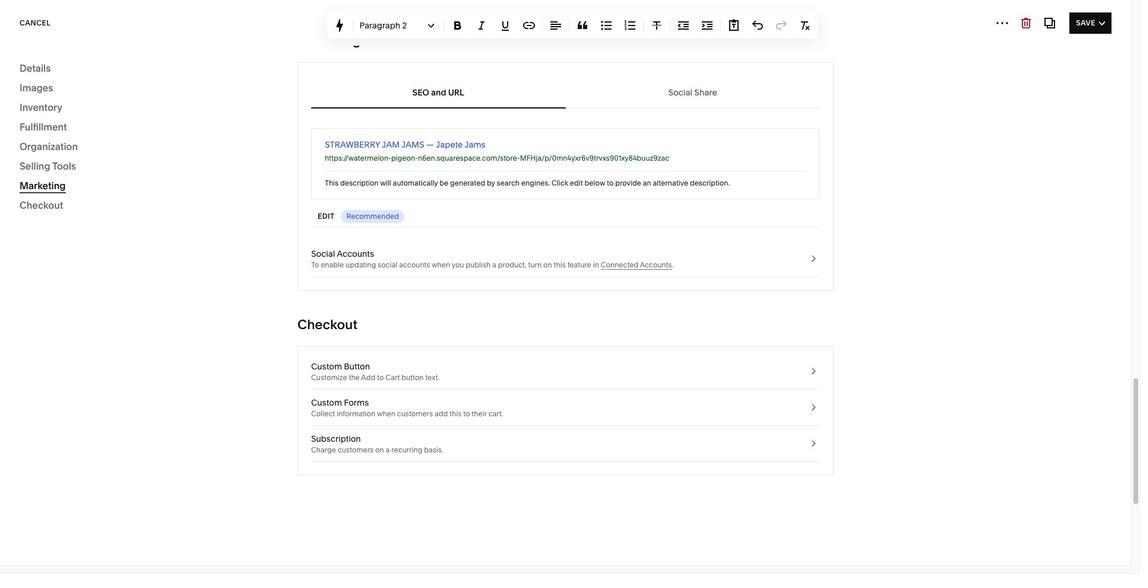 Task type: describe. For each thing, give the bounding box(es) containing it.
continue store setup now that you've added products, finish setting up your store.
[[33, 134, 186, 175]]

custom button customize the add to cart button text.
[[311, 362, 440, 382]]

draft
[[558, 24, 574, 33]]

save
[[1076, 18, 1096, 27]]

custom for custom button
[[311, 362, 342, 372]]

updating
[[346, 261, 376, 270]]

in
[[593, 261, 599, 270]]

a inside the subscription charge customers on a recurring basis.
[[386, 446, 390, 455]]

this inside social accounts to enable updating social accounts when you publish a product, turn on this feature in connected accounts .
[[554, 261, 566, 270]]

·
[[681, 26, 682, 35]]

collect
[[311, 410, 335, 419]]

.
[[672, 261, 674, 270]]

recommended
[[347, 212, 399, 221]]

2
[[402, 20, 407, 31]]

on inside the subscription charge customers on a recurring basis.
[[375, 446, 384, 455]]

0 vertical spatial checkout
[[20, 200, 63, 211]]

create physical product draft
[[521, 12, 610, 33]]

added
[[98, 151, 123, 162]]

recurring
[[391, 446, 423, 455]]

description.
[[690, 179, 730, 188]]

cancel button
[[20, 12, 51, 34]]

quote image
[[576, 19, 589, 32]]

finish
[[165, 151, 186, 162]]

now
[[33, 151, 51, 162]]

paragraph
[[360, 20, 400, 31]]

paste as plain text image
[[727, 19, 740, 32]]

social share
[[669, 87, 717, 98]]

strawberry jam jams — japete jams https://watermelon-pigeon-n6en.squarespace.com/store-mfhja/p/0mn4yxr6v9trvxs901xy84buuz9zac
[[325, 140, 670, 163]]

pages
[[23, 21, 48, 30]]

text.
[[425, 374, 440, 382]]

Search items… text field
[[39, 80, 213, 106]]

this inside custom forms collect information when customers add this to their cart.
[[450, 410, 462, 419]]

jams
[[465, 140, 486, 150]]

up
[[62, 165, 73, 175]]

search
[[497, 179, 520, 188]]

edit button
[[318, 206, 335, 227]]

strikethrough image
[[650, 19, 663, 32]]

continue
[[33, 134, 75, 146]]

save button
[[1070, 12, 1112, 34]]

redo image
[[775, 19, 788, 32]]

1 vertical spatial accounts
[[640, 261, 672, 270]]

social for social accounts to enable updating social accounts when you publish a product, turn on this feature in connected accounts .
[[311, 249, 335, 260]]

generated
[[450, 179, 485, 188]]

create
[[521, 12, 546, 22]]

products,
[[125, 151, 163, 162]]

customize
[[311, 374, 347, 382]]

outdent image
[[677, 19, 690, 32]]

customers inside the subscription charge customers on a recurring basis.
[[338, 446, 374, 455]]

edit
[[318, 212, 335, 221]]

italic image
[[475, 19, 488, 32]]

will
[[380, 179, 391, 188]]

that
[[53, 151, 68, 162]]

tab list containing seo and url
[[311, 76, 820, 109]]

social share button
[[569, 76, 817, 109]]

store
[[77, 134, 100, 146]]

button
[[344, 362, 370, 372]]

share
[[694, 87, 717, 98]]

information
[[337, 410, 375, 419]]

subscription charge customers on a recurring basis.
[[311, 434, 444, 455]]

product
[[581, 12, 610, 22]]

when inside social accounts to enable updating social accounts when you publish a product, turn on this feature in connected accounts .
[[432, 261, 450, 270]]

and
[[431, 87, 446, 98]]

cancel
[[20, 18, 51, 27]]

redo image
[[751, 19, 764, 32]]

selling
[[20, 160, 50, 172]]

japete
[[436, 140, 463, 150]]

social accounts to enable updating social accounts when you publish a product, turn on this feature in connected accounts .
[[311, 249, 674, 270]]

subscription
[[311, 434, 361, 445]]

physical
[[548, 12, 579, 22]]

0 vertical spatial tab list
[[1013, 16, 1067, 35]]

alternative
[[653, 179, 688, 188]]

1 horizontal spatial checkout
[[298, 317, 358, 333]]

clear formatting image
[[799, 19, 812, 32]]

automatically
[[393, 179, 438, 188]]

underline image
[[499, 19, 512, 32]]

mfhja/p/0mn4yxr6v9trvxs901xy84buuz9zac
[[520, 154, 670, 163]]

cart.
[[489, 410, 503, 419]]

organization
[[20, 141, 78, 153]]

turn
[[528, 261, 542, 270]]

all
[[20, 57, 36, 73]]

publish
[[466, 261, 491, 270]]



Task type: locate. For each thing, give the bounding box(es) containing it.
social
[[378, 261, 397, 270]]

social inside social accounts to enable updating social accounts when you publish a product, turn on this feature in connected accounts .
[[311, 249, 335, 260]]

product,
[[498, 261, 527, 270]]

1 vertical spatial checkout
[[298, 317, 358, 333]]

your
[[74, 165, 92, 175]]

a left the recurring
[[386, 446, 390, 455]]

inventory
[[20, 102, 62, 113]]

numbered list image
[[623, 19, 636, 32]]

store.
[[94, 165, 116, 175]]

on right turn
[[544, 261, 552, 270]]

strawberry
[[325, 140, 380, 150]]

an
[[643, 179, 651, 188]]

0 vertical spatial on
[[544, 261, 552, 270]]

1 horizontal spatial to
[[463, 410, 470, 419]]

custom forms collect information when customers add this to their cart.
[[311, 398, 503, 419]]

when inside custom forms collect information when customers add this to their cart.
[[377, 410, 396, 419]]

cart
[[386, 374, 400, 382]]

social inside button
[[669, 87, 693, 98]]

below
[[585, 179, 605, 188]]

0 vertical spatial accounts
[[337, 249, 374, 260]]

you've
[[70, 151, 96, 162]]

0 horizontal spatial social
[[311, 249, 335, 260]]

1 horizontal spatial this
[[554, 261, 566, 270]]

accounts
[[399, 261, 430, 270]]

click
[[552, 179, 568, 188]]

selling tools
[[20, 160, 76, 172]]

0 vertical spatial this
[[554, 261, 566, 270]]

to inside custom button customize the add to cart button text.
[[377, 374, 384, 382]]

custom up customize
[[311, 362, 342, 372]]

checkout
[[20, 200, 63, 211], [298, 317, 358, 333]]

the
[[349, 374, 360, 382]]

https://watermelon-
[[325, 154, 391, 163]]

2 horizontal spatial to
[[607, 179, 614, 188]]

charge
[[311, 446, 336, 455]]

seo and url button
[[315, 76, 562, 109]]

0 horizontal spatial accounts
[[337, 249, 374, 260]]

grid grid
[[25, 238, 72, 264]]

to
[[311, 261, 319, 270]]

fulfillment
[[20, 121, 67, 133]]

a inside social accounts to enable updating social accounts when you publish a product, turn on this feature in connected accounts .
[[492, 261, 496, 270]]

when
[[432, 261, 450, 270], [377, 410, 396, 419]]

—
[[426, 140, 434, 150]]

their
[[472, 410, 487, 419]]

button
[[402, 374, 424, 382]]

basis.
[[424, 446, 444, 455]]

0 horizontal spatial to
[[377, 374, 384, 382]]

1 horizontal spatial when
[[432, 261, 450, 270]]

social
[[669, 87, 693, 98], [311, 249, 335, 260]]

images
[[20, 82, 53, 94]]

1 vertical spatial on
[[375, 446, 384, 455]]

a right publish
[[492, 261, 496, 270]]

by
[[487, 179, 495, 188]]

n6en.squarespace.com/store-
[[418, 154, 520, 163]]

1 vertical spatial customers
[[338, 446, 374, 455]]

marketing down the setting
[[20, 180, 66, 192]]

to
[[607, 179, 614, 188], [377, 374, 384, 382], [463, 410, 470, 419]]

description
[[340, 179, 379, 188]]

feature
[[568, 261, 591, 270]]

1 vertical spatial a
[[386, 446, 390, 455]]

forms
[[344, 398, 369, 409]]

setup
[[102, 134, 128, 146]]

0 horizontal spatial customers
[[338, 446, 374, 455]]

indent image
[[701, 19, 714, 32]]

social for social share
[[669, 87, 693, 98]]

0 horizontal spatial marketing
[[20, 180, 66, 192]]

marketing
[[298, 33, 361, 49], [20, 180, 66, 192]]

1 horizontal spatial marketing
[[298, 33, 361, 49]]

be
[[440, 179, 449, 188]]

enable
[[321, 261, 344, 270]]

0 vertical spatial social
[[669, 87, 693, 98]]

on left the recurring
[[375, 446, 384, 455]]

when left you
[[432, 261, 450, 270]]

paragraph 2
[[360, 20, 407, 31]]

paragraph 2 button
[[355, 15, 442, 36]]

this
[[554, 261, 566, 270], [450, 410, 462, 419]]

when right "information" on the bottom left
[[377, 410, 396, 419]]

2 custom from the top
[[311, 398, 342, 409]]

customers down subscription
[[338, 446, 374, 455]]

to left their
[[463, 410, 470, 419]]

published
[[684, 26, 718, 35]]

seo and url
[[413, 87, 464, 98]]

0 vertical spatial marketing
[[298, 33, 361, 49]]

1 horizontal spatial customers
[[397, 410, 433, 419]]

a
[[492, 261, 496, 270], [386, 446, 390, 455]]

0 vertical spatial a
[[492, 261, 496, 270]]

edit
[[570, 179, 583, 188]]

1 vertical spatial custom
[[311, 398, 342, 409]]

accounts up "updating"
[[337, 249, 374, 260]]

1 vertical spatial marketing
[[20, 180, 66, 192]]

connected
[[601, 261, 639, 270]]

on inside social accounts to enable updating social accounts when you publish a product, turn on this feature in connected accounts .
[[544, 261, 552, 270]]

0 horizontal spatial tab list
[[311, 76, 820, 109]]

setting
[[33, 165, 60, 175]]

0 vertical spatial to
[[607, 179, 614, 188]]

checkout up button
[[298, 317, 358, 333]]

this left feature
[[554, 261, 566, 270]]

0 horizontal spatial checkout
[[20, 200, 63, 211]]

tab list
[[1013, 16, 1067, 35], [311, 76, 820, 109]]

customers left add
[[397, 410, 433, 419]]

0 vertical spatial when
[[432, 261, 450, 270]]

pigeon-
[[391, 154, 418, 163]]

custom inside custom forms collect information when customers add this to their cart.
[[311, 398, 342, 409]]

store
[[674, 16, 692, 25]]

connected accounts link
[[601, 261, 672, 270]]

store products · published
[[648, 16, 718, 35]]

custom up 'collect'
[[311, 398, 342, 409]]

1 horizontal spatial on
[[544, 261, 552, 270]]

custom inside custom button customize the add to cart button text.
[[311, 362, 342, 372]]

left align image
[[549, 19, 562, 32]]

this right add
[[450, 410, 462, 419]]

customers
[[397, 410, 433, 419], [338, 446, 374, 455]]

0 horizontal spatial this
[[450, 410, 462, 419]]

0 vertical spatial custom
[[311, 362, 342, 372]]

1 vertical spatial this
[[450, 410, 462, 419]]

accounts right connected on the top right of the page
[[640, 261, 672, 270]]

url
[[448, 87, 464, 98]]

tools
[[52, 160, 76, 172]]

1 vertical spatial when
[[377, 410, 396, 419]]

to right add
[[377, 374, 384, 382]]

to inside custom forms collect information when customers add this to their cart.
[[463, 410, 470, 419]]

bold image
[[451, 19, 464, 32]]

marketing down paragraph
[[298, 33, 361, 49]]

1 horizontal spatial social
[[669, 87, 693, 98]]

0 horizontal spatial a
[[386, 446, 390, 455]]

social left share
[[669, 87, 693, 98]]

to right below
[[607, 179, 614, 188]]

pages button
[[0, 13, 61, 39]]

checkout down the setting
[[20, 200, 63, 211]]

0 horizontal spatial when
[[377, 410, 396, 419]]

1 vertical spatial social
[[311, 249, 335, 260]]

0 horizontal spatial on
[[375, 446, 384, 455]]

add
[[435, 410, 448, 419]]

1 horizontal spatial a
[[492, 261, 496, 270]]

bulleted list image
[[600, 19, 613, 32]]

custom for custom forms
[[311, 398, 342, 409]]

1 custom from the top
[[311, 362, 342, 372]]

jam
[[382, 140, 400, 150]]

jams
[[401, 140, 424, 150]]

link image
[[522, 19, 535, 32]]

this
[[325, 179, 339, 188]]

1 horizontal spatial accounts
[[640, 261, 672, 270]]

0 vertical spatial customers
[[397, 410, 433, 419]]

you
[[452, 261, 464, 270]]

1 horizontal spatial tab list
[[1013, 16, 1067, 35]]

social up to
[[311, 249, 335, 260]]

1 vertical spatial tab list
[[311, 76, 820, 109]]

provide
[[615, 179, 641, 188]]

customers inside custom forms collect information when customers add this to their cart.
[[397, 410, 433, 419]]

1 vertical spatial to
[[377, 374, 384, 382]]

2 vertical spatial to
[[463, 410, 470, 419]]



Task type: vqa. For each thing, say whether or not it's contained in the screenshot.
Continue store setup Now that you've added products, finish setting up your store.
yes



